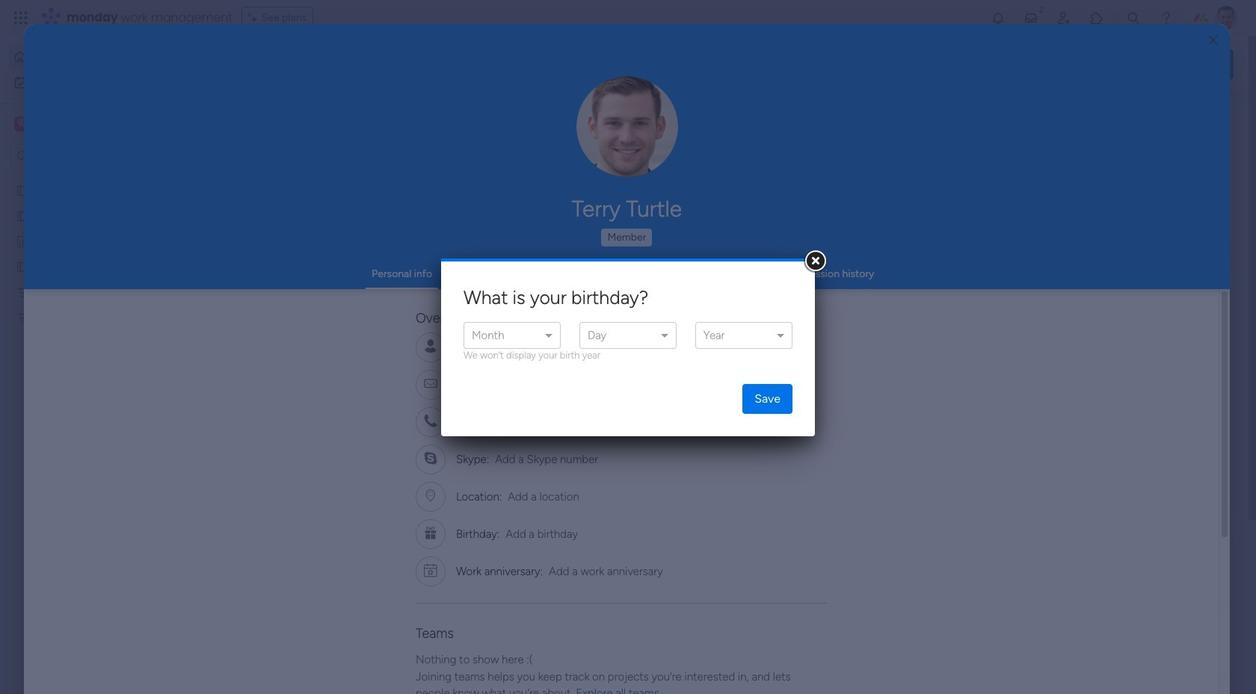 Task type: locate. For each thing, give the bounding box(es) containing it.
update feed image
[[1024, 10, 1039, 25]]

option
[[0, 177, 191, 180]]

2 image
[[1035, 1, 1048, 18]]

close image
[[1209, 35, 1218, 46]]

copied! image
[[556, 341, 567, 353]]

public board image up component image
[[250, 273, 266, 289]]

workspace image
[[14, 116, 29, 132], [17, 116, 27, 132]]

list box
[[0, 175, 191, 532]]

component image
[[494, 296, 508, 310]]

help image
[[1159, 10, 1174, 25]]

getting started element
[[1009, 545, 1234, 605]]

public board image up component icon
[[494, 273, 511, 289]]

see plans image
[[248, 10, 262, 26]]

public board image
[[16, 183, 30, 197], [16, 259, 30, 274], [250, 273, 266, 289]]

0 vertical spatial public board image
[[16, 209, 30, 223]]

public board image
[[16, 209, 30, 223], [494, 273, 511, 289]]

1 vertical spatial public board image
[[494, 273, 511, 289]]

quick search results list box
[[231, 140, 974, 521]]

notifications image
[[991, 10, 1006, 25]]

dapulse x slim image
[[1211, 108, 1229, 126]]

public board image up public dashboard "icon"
[[16, 209, 30, 223]]



Task type: vqa. For each thing, say whether or not it's contained in the screenshot.
second Workspace image from the right
yes



Task type: describe. For each thing, give the bounding box(es) containing it.
2 workspace image from the left
[[17, 116, 27, 132]]

component image
[[250, 296, 263, 310]]

0 horizontal spatial public board image
[[16, 209, 30, 223]]

1 workspace image from the left
[[14, 116, 29, 132]]

templates image image
[[1023, 301, 1220, 404]]

monday marketplace image
[[1089, 10, 1104, 25]]

invite members image
[[1057, 10, 1072, 25]]

help center element
[[1009, 617, 1234, 677]]

search everything image
[[1126, 10, 1141, 25]]

select product image
[[13, 10, 28, 25]]

public dashboard image
[[16, 234, 30, 248]]

public board image up public dashboard "icon"
[[16, 183, 30, 197]]

terry turtle image
[[1214, 6, 1238, 30]]

add to favorites image
[[443, 457, 458, 471]]

public board image down public dashboard "icon"
[[16, 259, 30, 274]]

1 horizontal spatial public board image
[[494, 273, 511, 289]]

add to favorites image
[[932, 273, 947, 288]]



